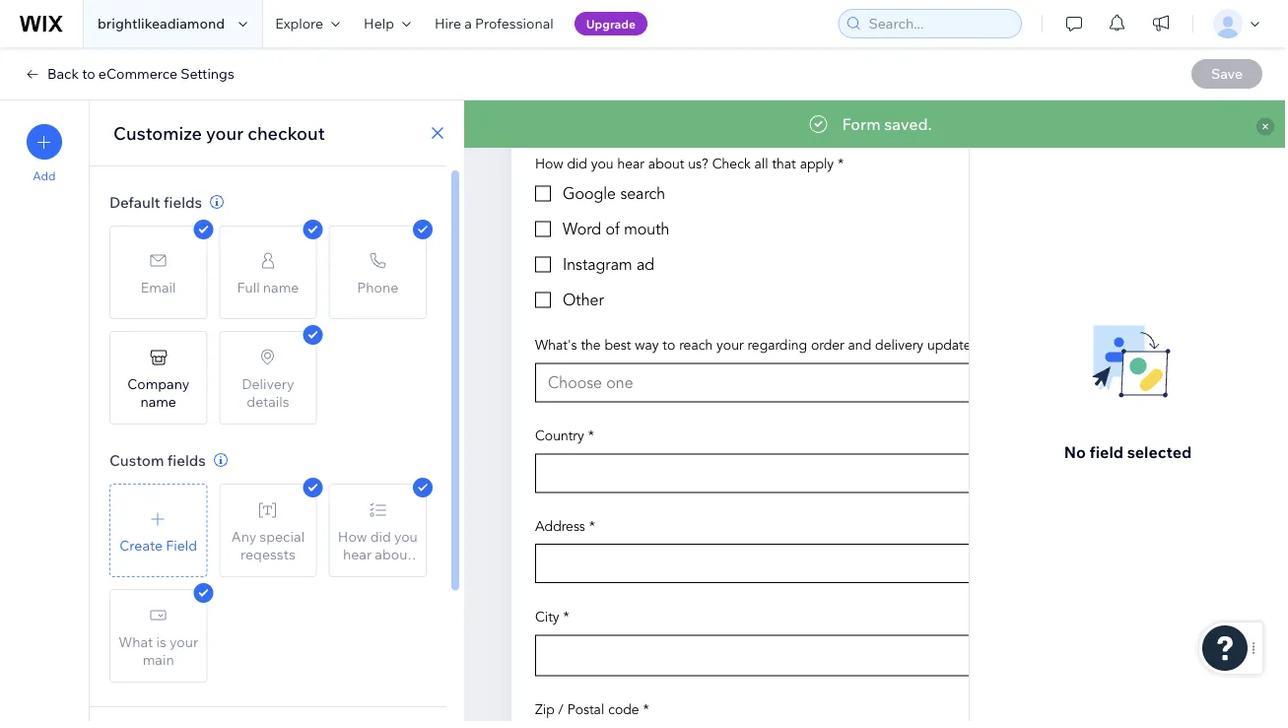 Task type: locate. For each thing, give the bounding box(es) containing it.
fields
[[164, 193, 202, 211], [167, 451, 206, 470]]

field
[[1090, 442, 1124, 462]]

a
[[465, 15, 472, 32]]

hire a professional
[[435, 15, 554, 32]]

field
[[994, 122, 1035, 144], [166, 537, 197, 554]]

0 horizontal spatial field
[[166, 537, 197, 554]]

customize your checkout
[[113, 122, 325, 144]]

fields right custom
[[167, 451, 206, 470]]

customize
[[113, 122, 202, 144]]

name
[[140, 393, 176, 410]]

to
[[82, 65, 95, 82]]

selected
[[1128, 442, 1192, 462]]

upgrade
[[586, 16, 636, 31]]

field settings
[[994, 122, 1106, 144]]

hire
[[435, 15, 461, 32]]

fields for custom fields
[[167, 451, 206, 470]]

company name
[[127, 375, 189, 410]]

field left settings
[[994, 122, 1035, 144]]

upgrade button
[[575, 12, 648, 35]]

back
[[47, 65, 79, 82]]

settings
[[181, 65, 234, 82]]

0 vertical spatial fields
[[164, 193, 202, 211]]

ecommerce
[[98, 65, 178, 82]]

1 horizontal spatial field
[[994, 122, 1035, 144]]

field right create
[[166, 537, 197, 554]]

back to ecommerce settings
[[47, 65, 234, 82]]

1 vertical spatial fields
[[167, 451, 206, 470]]

fields right default
[[164, 193, 202, 211]]

help
[[364, 15, 394, 32]]

company
[[127, 375, 189, 392]]

form
[[842, 114, 881, 134]]

custom
[[109, 451, 164, 470]]

1 vertical spatial field
[[166, 537, 197, 554]]



Task type: vqa. For each thing, say whether or not it's contained in the screenshot.
eCommerce
yes



Task type: describe. For each thing, give the bounding box(es) containing it.
help button
[[352, 0, 423, 47]]

create field
[[120, 537, 197, 554]]

default
[[109, 193, 160, 211]]

add
[[33, 169, 56, 183]]

professional
[[475, 15, 554, 32]]

0 vertical spatial field
[[994, 122, 1035, 144]]

Search... field
[[863, 10, 1015, 37]]

checkout
[[248, 122, 325, 144]]

brightlikeadiamond
[[98, 15, 225, 32]]

custom fields
[[109, 451, 206, 470]]

no field selected
[[1064, 442, 1192, 462]]

hire a professional link
[[423, 0, 566, 47]]

create
[[120, 537, 163, 554]]

form saved. alert
[[464, 101, 1287, 148]]

field inside button
[[166, 537, 197, 554]]

add button
[[27, 124, 62, 183]]

no
[[1064, 442, 1086, 462]]

default fields
[[109, 193, 202, 211]]

create field button
[[109, 484, 207, 578]]

explore
[[275, 15, 323, 32]]

form saved.
[[842, 114, 932, 134]]

fields for default fields
[[164, 193, 202, 211]]

your
[[206, 122, 244, 144]]

settings
[[1039, 122, 1106, 144]]

back to ecommerce settings button
[[24, 65, 234, 83]]

saved.
[[885, 114, 932, 134]]



